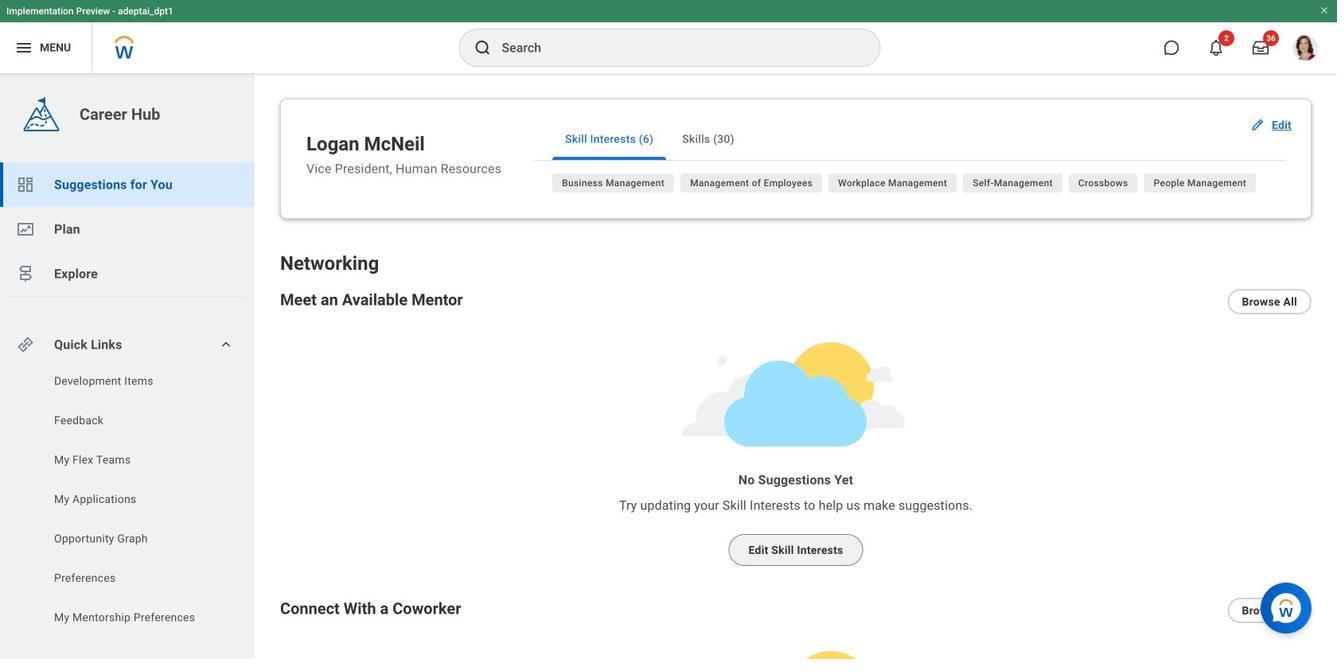 Task type: locate. For each thing, give the bounding box(es) containing it.
search image
[[473, 38, 492, 57]]

justify image
[[14, 38, 33, 57]]

Search Workday  search field
[[502, 30, 847, 65]]

banner
[[0, 0, 1337, 73]]

list
[[0, 162, 255, 296], [553, 174, 1286, 199], [0, 373, 255, 630]]

tab list
[[533, 119, 1286, 161]]

onboarding home image
[[16, 220, 35, 239]]

timeline milestone image
[[16, 264, 35, 283]]



Task type: describe. For each thing, give the bounding box(es) containing it.
profile logan mcneil image
[[1293, 35, 1318, 64]]

link image
[[16, 335, 35, 354]]

close environment banner image
[[1320, 6, 1330, 15]]

edit image
[[1250, 117, 1266, 133]]

quick links element
[[16, 329, 242, 361]]

inbox large image
[[1253, 40, 1269, 56]]

dashboard image
[[16, 175, 35, 194]]

chevron up small image
[[218, 337, 234, 353]]

notifications large image
[[1209, 40, 1224, 56]]



Task type: vqa. For each thing, say whether or not it's contained in the screenshot.
the middle Configure and view chart data image
no



